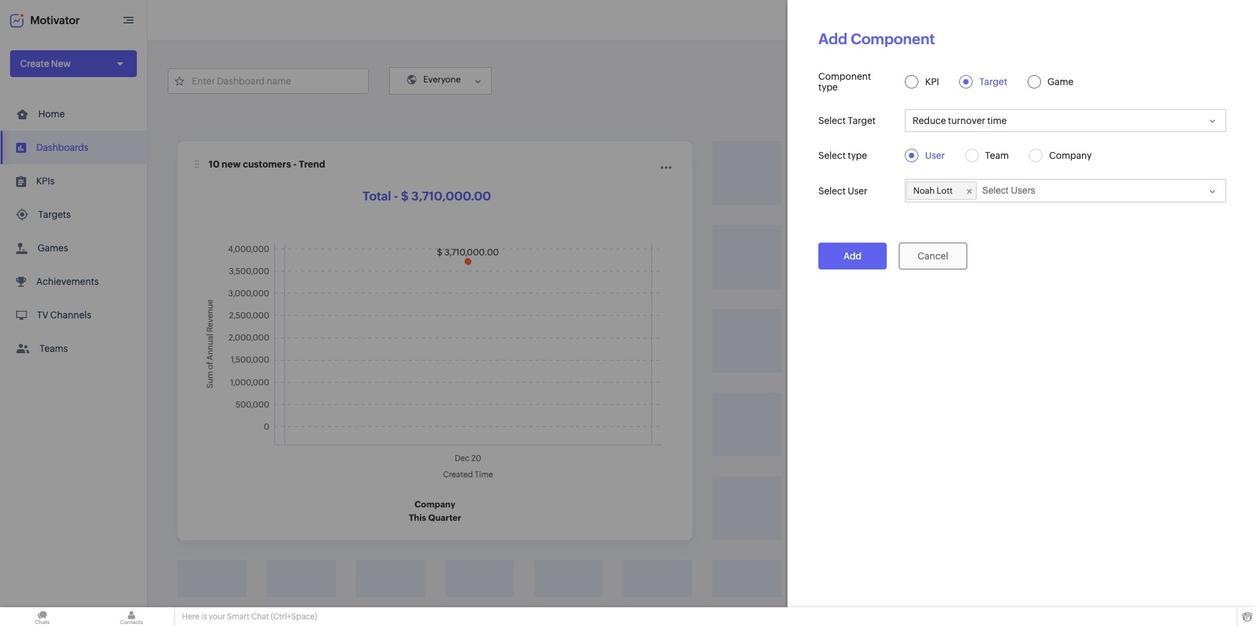 Task type: describe. For each thing, give the bounding box(es) containing it.
targets
[[38, 209, 71, 220]]

select user
[[819, 186, 868, 196]]

1 horizontal spatial user
[[926, 150, 946, 161]]

motivator
[[30, 14, 80, 27]]

select for select user
[[819, 186, 846, 196]]

component inside button
[[997, 75, 1050, 86]]

create new
[[20, 58, 71, 69]]

here
[[182, 613, 200, 622]]

tv
[[37, 310, 48, 321]]

(ctrl+space)
[[271, 613, 317, 622]]

create
[[20, 58, 49, 69]]

reduce
[[913, 115, 947, 126]]

list containing home
[[0, 97, 147, 366]]

1 vertical spatial add
[[977, 75, 995, 86]]

company for company
[[1050, 150, 1093, 161]]

type for component type
[[819, 82, 838, 93]]

Noah Lott field
[[906, 179, 1227, 203]]

dashboards
[[36, 142, 88, 153]]

add button
[[819, 243, 887, 270]]

quarter
[[429, 514, 462, 524]]

3,710,000.00
[[412, 189, 491, 203]]

lott
[[937, 186, 953, 196]]

0 horizontal spatial add component
[[819, 31, 936, 48]]

kpis
[[36, 176, 55, 187]]

Select Users text field
[[983, 185, 1078, 196]]

noah
[[914, 186, 936, 196]]

chat
[[251, 613, 269, 622]]

$
[[401, 189, 409, 203]]

add component button
[[960, 67, 1067, 94]]

total - $ 3,710,000.00
[[363, 189, 491, 203]]

component up kpi
[[851, 31, 936, 48]]

tv channels
[[37, 310, 91, 321]]

user image
[[1216, 9, 1238, 31]]

noah lott
[[914, 186, 953, 196]]

game
[[1048, 77, 1074, 87]]

here is your smart chat (ctrl+space)
[[182, 613, 317, 622]]

total
[[363, 189, 391, 203]]

add component inside add component button
[[977, 75, 1050, 86]]

0 horizontal spatial -
[[293, 159, 297, 170]]

component type
[[819, 71, 872, 93]]

chats image
[[0, 608, 85, 627]]



Task type: locate. For each thing, give the bounding box(es) containing it.
is
[[201, 613, 207, 622]]

2 vertical spatial select
[[819, 186, 846, 196]]

0 vertical spatial add component
[[819, 31, 936, 48]]

home
[[38, 109, 65, 119]]

add
[[819, 31, 848, 48], [977, 75, 995, 86], [844, 251, 862, 262]]

this
[[409, 514, 427, 524]]

add component up component type
[[819, 31, 936, 48]]

1 vertical spatial target
[[848, 115, 876, 126]]

target
[[980, 77, 1008, 87], [848, 115, 876, 126]]

company this quarter
[[409, 500, 462, 524]]

0 vertical spatial select
[[819, 115, 846, 126]]

select type
[[819, 150, 868, 161]]

Reduce turnover time field
[[906, 109, 1227, 132]]

add component up time
[[977, 75, 1050, 86]]

new
[[222, 159, 241, 170]]

2 select from the top
[[819, 150, 846, 161]]

1 horizontal spatial company
[[1050, 150, 1093, 161]]

- left $ at the left of the page
[[394, 189, 399, 203]]

trend
[[299, 159, 325, 170]]

company for company this quarter
[[415, 500, 456, 510]]

2 vertical spatial add
[[844, 251, 862, 262]]

10
[[209, 159, 220, 170]]

channels
[[50, 310, 91, 321]]

1 vertical spatial add component
[[977, 75, 1050, 86]]

turnover
[[949, 115, 986, 126]]

kpi
[[926, 77, 940, 87]]

1 vertical spatial company
[[415, 500, 456, 510]]

select up select type
[[819, 115, 846, 126]]

team
[[986, 150, 1010, 161]]

teams
[[40, 344, 68, 354]]

1 horizontal spatial -
[[394, 189, 399, 203]]

add up time
[[977, 75, 995, 86]]

Enter Dashboard name text field
[[168, 69, 369, 93]]

1 vertical spatial select
[[819, 150, 846, 161]]

type up select target
[[819, 82, 838, 93]]

add up component type
[[819, 31, 848, 48]]

customers
[[243, 159, 291, 170]]

1 vertical spatial -
[[394, 189, 399, 203]]

1 vertical spatial user
[[848, 186, 868, 196]]

select target
[[819, 115, 876, 126]]

1 horizontal spatial type
[[848, 150, 868, 161]]

type down select target
[[848, 150, 868, 161]]

3 select from the top
[[819, 186, 846, 196]]

games
[[38, 243, 68, 254]]

0 vertical spatial type
[[819, 82, 838, 93]]

1 select from the top
[[819, 115, 846, 126]]

type
[[819, 82, 838, 93], [848, 150, 868, 161]]

target up time
[[980, 77, 1008, 87]]

1 horizontal spatial target
[[980, 77, 1008, 87]]

achievements
[[36, 277, 99, 287]]

smart
[[227, 613, 250, 622]]

0 vertical spatial target
[[980, 77, 1008, 87]]

1 horizontal spatial add component
[[977, 75, 1050, 86]]

company up quarter
[[415, 500, 456, 510]]

0 horizontal spatial target
[[848, 115, 876, 126]]

user up noah lott
[[926, 150, 946, 161]]

type inside component type
[[819, 82, 838, 93]]

contacts image
[[89, 608, 174, 627]]

0 vertical spatial add
[[819, 31, 848, 48]]

cancel
[[918, 251, 949, 262]]

type for select type
[[848, 150, 868, 161]]

0 vertical spatial -
[[293, 159, 297, 170]]

select up select user
[[819, 150, 846, 161]]

0 horizontal spatial user
[[848, 186, 868, 196]]

10 new customers - trend
[[209, 159, 325, 170]]

0 vertical spatial user
[[926, 150, 946, 161]]

component up time
[[997, 75, 1050, 86]]

company
[[1050, 150, 1093, 161], [415, 500, 456, 510]]

company down reduce turnover time "field"
[[1050, 150, 1093, 161]]

0 horizontal spatial type
[[819, 82, 838, 93]]

cancel button
[[899, 243, 968, 270]]

company inside company this quarter
[[415, 500, 456, 510]]

select down select type
[[819, 186, 846, 196]]

list
[[0, 97, 147, 366]]

user down select type
[[848, 186, 868, 196]]

new
[[51, 58, 71, 69]]

add down select user
[[844, 251, 862, 262]]

time
[[988, 115, 1008, 126]]

-
[[293, 159, 297, 170], [394, 189, 399, 203]]

user
[[926, 150, 946, 161], [848, 186, 868, 196]]

0 vertical spatial company
[[1050, 150, 1093, 161]]

1 vertical spatial type
[[848, 150, 868, 161]]

reduce turnover time
[[913, 115, 1008, 126]]

select for select type
[[819, 150, 846, 161]]

add component
[[819, 31, 936, 48], [977, 75, 1050, 86]]

select
[[819, 115, 846, 126], [819, 150, 846, 161], [819, 186, 846, 196]]

component up select target
[[819, 71, 872, 82]]

- left trend on the left top of the page
[[293, 159, 297, 170]]

your
[[209, 613, 226, 622]]

component
[[851, 31, 936, 48], [819, 71, 872, 82], [997, 75, 1050, 86]]

0 horizontal spatial company
[[415, 500, 456, 510]]

target up select type
[[848, 115, 876, 126]]

select for select target
[[819, 115, 846, 126]]



Task type: vqa. For each thing, say whether or not it's contained in the screenshot.
rightmost Add Component
yes



